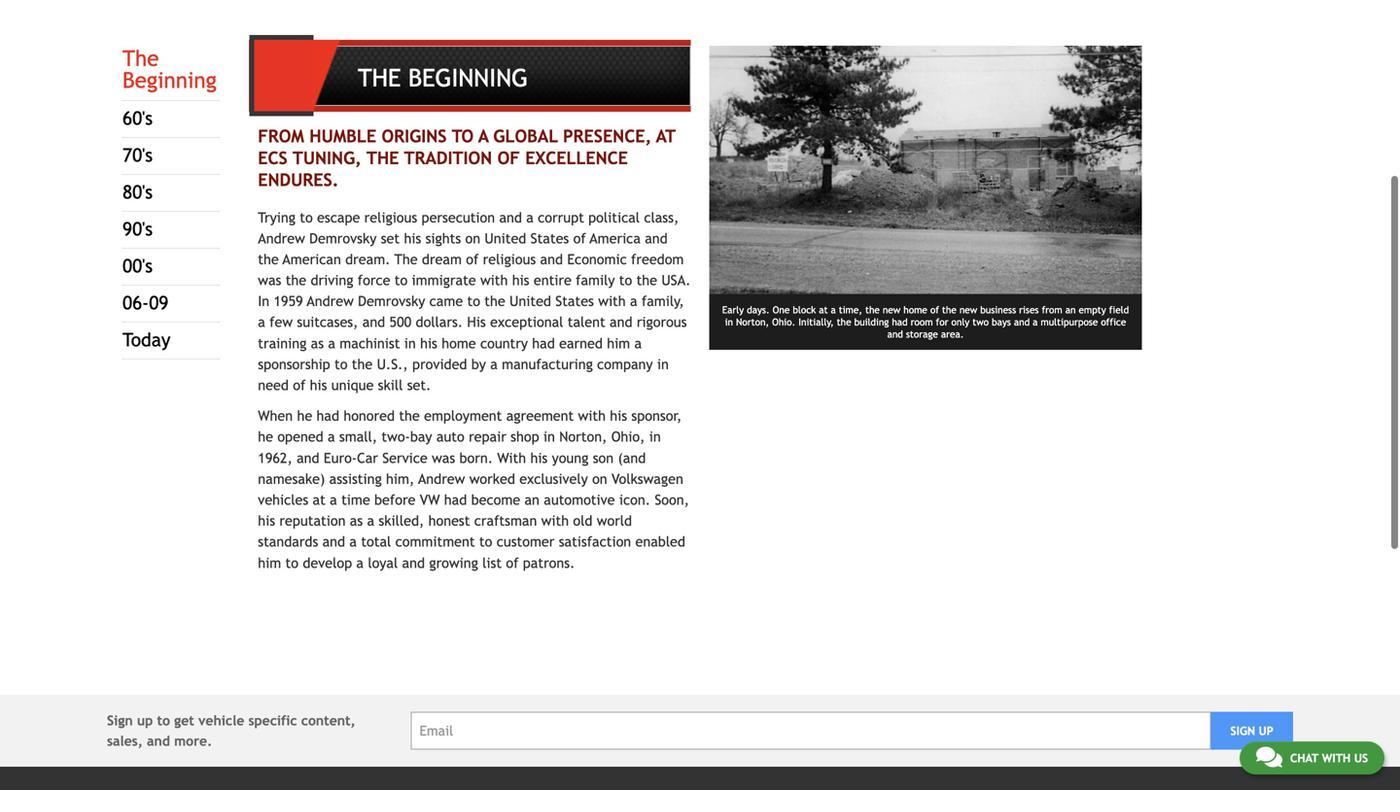 Task type: locate. For each thing, give the bounding box(es) containing it.
chat with us link
[[1240, 742, 1385, 775]]

he
[[297, 408, 312, 424], [258, 429, 273, 445]]

block
[[793, 305, 816, 316]]

norton, inside the "when he had honored the employment agreement with his sponsor, he opened a small, two-bay auto       repair shop in norton, ohio, in 1962, and euro-car service was born. with his young son       (and namesake) assisting him, andrew worked exclusively on volkswagen vehicles at a time before       vw had become an automotive icon. soon, his reputation as a skilled, honest craftsman with old       world standards and a total commitment to customer satisfaction enabled him to develop a loyal       and growing list of patrons."
[[559, 429, 607, 445]]

freedom
[[631, 251, 684, 267]]

with up son
[[578, 408, 606, 424]]

0 horizontal spatial norton,
[[559, 429, 607, 445]]

and up the freedom at the left of the page
[[645, 230, 668, 246]]

manufacturing
[[502, 356, 593, 372]]

building
[[854, 317, 889, 328]]

2 vertical spatial andrew
[[418, 471, 465, 487]]

1 vertical spatial at
[[819, 305, 828, 316]]

religious up entire
[[483, 251, 536, 267]]

the inside the "when he had honored the employment agreement with his sponsor, he opened a small, two-bay auto       repair shop in norton, ohio, in 1962, and euro-car service was born. with his young son       (and namesake) assisting him, andrew worked exclusively on volkswagen vehicles at a time before       vw had become an automotive icon. soon, his reputation as a skilled, honest craftsman with old       world standards and a total commitment to customer satisfaction enabled him to develop a loyal       and growing list of patrons."
[[399, 408, 420, 424]]

growing
[[429, 555, 478, 571]]

2 vertical spatial at
[[313, 492, 326, 508]]

world
[[597, 513, 632, 529]]

the up bay on the left
[[399, 408, 420, 424]]

at inside the "when he had honored the employment agreement with his sponsor, he opened a small, two-bay auto       repair shop in norton, ohio, in 1962, and euro-car service was born. with his young son       (and namesake) assisting him, andrew worked exclusively on volkswagen vehicles at a time before       vw had become an automotive icon. soon, his reputation as a skilled, honest craftsman with old       world standards and a total commitment to customer satisfaction enabled him to develop a loyal       and growing list of patrons."
[[313, 492, 326, 508]]

0 horizontal spatial home
[[442, 335, 476, 351]]

1 vertical spatial andrew
[[307, 293, 354, 309]]

america
[[590, 230, 641, 246]]

an inside early days. one block at a time, the new home of the new business rises from an        empty field in norton, ohio. initially, the building had room for only two bays and a        multipurpose office and storage area.
[[1066, 305, 1076, 316]]

him down standards
[[258, 555, 281, 571]]

the beginning up 60's link
[[123, 46, 217, 93]]

of inside "from humble origins to a global presence, at ecs tuning, the tradition of excellence endures."
[[498, 148, 520, 168]]

1 vertical spatial as
[[350, 513, 363, 529]]

the down time,
[[837, 317, 852, 328]]

demrovsky down escape
[[309, 230, 377, 246]]

1 vertical spatial religious
[[483, 251, 536, 267]]

rises
[[1019, 305, 1039, 316]]

0 vertical spatial as
[[311, 335, 324, 351]]

andrew up vw
[[418, 471, 465, 487]]

to right force
[[395, 272, 408, 288]]

early
[[722, 305, 744, 316]]

him,
[[386, 471, 415, 487]]

bays
[[992, 317, 1011, 328]]

had up manufacturing at the left
[[532, 335, 555, 351]]

0 vertical spatial home
[[904, 305, 928, 316]]

1 horizontal spatial norton,
[[736, 317, 769, 328]]

70's
[[123, 145, 153, 167]]

tuning,
[[293, 148, 362, 168]]

area.
[[941, 329, 964, 340]]

80's link
[[123, 182, 153, 203]]

1 vertical spatial on
[[592, 471, 608, 487]]

sales,
[[107, 734, 143, 749]]

0 horizontal spatial on
[[465, 230, 481, 246]]

demrovsky
[[309, 230, 377, 246], [358, 293, 425, 309]]

beginning
[[408, 64, 528, 92], [123, 68, 217, 93]]

the down "origins"
[[367, 148, 399, 168]]

young
[[552, 450, 589, 466]]

with left us
[[1322, 752, 1351, 765]]

1 vertical spatial was
[[432, 450, 455, 466]]

as
[[311, 335, 324, 351], [350, 513, 363, 529]]

sponsorship
[[258, 356, 330, 372]]

0 vertical spatial states
[[531, 230, 569, 246]]

patrons.
[[523, 555, 575, 571]]

1 horizontal spatial him
[[607, 335, 630, 351]]

0 vertical spatial was
[[258, 272, 281, 288]]

0 horizontal spatial an
[[525, 492, 540, 508]]

1 horizontal spatial an
[[1066, 305, 1076, 316]]

the up 1959
[[286, 272, 307, 288]]

icon.
[[619, 492, 651, 508]]

a inside "from humble origins to a global presence, at ecs tuning, the tradition of excellence endures."
[[479, 126, 489, 146]]

in
[[258, 293, 270, 309]]

sign up chat with us link
[[1231, 724, 1256, 738]]

more.
[[174, 734, 212, 749]]

0 horizontal spatial up
[[137, 713, 153, 729]]

field
[[1109, 305, 1129, 316]]

auto
[[437, 429, 465, 445]]

two
[[973, 317, 989, 328]]

and up develop
[[323, 534, 345, 550]]

1 vertical spatial an
[[525, 492, 540, 508]]

andrew down trying
[[258, 230, 305, 246]]

1 horizontal spatial andrew
[[307, 293, 354, 309]]

was
[[258, 272, 281, 288], [432, 450, 455, 466]]

an inside the "when he had honored the employment agreement with his sponsor, he opened a small, two-bay auto       repair shop in norton, ohio, in 1962, and euro-car service was born. with his young son       (and namesake) assisting him, andrew worked exclusively on volkswagen vehicles at a time before       vw had become an automotive icon. soon, his reputation as a skilled, honest craftsman with old       world standards and a total commitment to customer satisfaction enabled him to develop a loyal       and growing list of patrons."
[[525, 492, 540, 508]]

volkswagen
[[612, 471, 684, 487]]

to up 'tradition'
[[452, 126, 474, 146]]

empty
[[1079, 305, 1106, 316]]

00's link
[[123, 256, 153, 277]]

to up unique
[[335, 356, 348, 372]]

loyal
[[368, 555, 398, 571]]

0 vertical spatial on
[[465, 230, 481, 246]]

his up ohio,
[[610, 408, 627, 424]]

sign inside sign up to get vehicle specific content, sales, and more.
[[107, 713, 133, 729]]

exceptional
[[490, 314, 564, 330]]

1 horizontal spatial new
[[960, 305, 978, 316]]

u.s.,
[[377, 356, 408, 372]]

at up reputation
[[313, 492, 326, 508]]

ecs
[[258, 148, 288, 168]]

1 horizontal spatial home
[[904, 305, 928, 316]]

the beginning up "origins"
[[358, 64, 528, 92]]

unique
[[331, 377, 374, 393]]

beginning up 60's link
[[123, 68, 217, 93]]

to up list
[[479, 534, 492, 550]]

1 vertical spatial states
[[556, 293, 594, 309]]

1 horizontal spatial sign
[[1231, 724, 1256, 738]]

bay
[[410, 429, 432, 445]]

the
[[123, 46, 159, 71], [358, 64, 401, 92], [395, 251, 418, 267]]

american
[[283, 251, 341, 267]]

a left corrupt
[[526, 209, 534, 225]]

sign inside button
[[1231, 724, 1256, 738]]

1 vertical spatial home
[[442, 335, 476, 351]]

1 horizontal spatial religious
[[483, 251, 536, 267]]

when he had honored the employment agreement with his sponsor, he opened a small, two-bay auto       repair shop in norton, ohio, in 1962, and euro-car service was born. with his young son       (and namesake) assisting him, andrew worked exclusively on volkswagen vehicles at a time before       vw had become an automotive icon. soon, his reputation as a skilled, honest craftsman with old       world standards and a total commitment to customer satisfaction enabled him to develop a loyal       and growing list of patrons.
[[258, 408, 689, 571]]

as down suitcases,
[[311, 335, 324, 351]]

1 horizontal spatial he
[[297, 408, 312, 424]]

2 horizontal spatial andrew
[[418, 471, 465, 487]]

had left room
[[892, 317, 908, 328]]

on inside the "when he had honored the employment agreement with his sponsor, he opened a small, two-bay auto       repair shop in norton, ohio, in 1962, and euro-car service was born. with his young son       (and namesake) assisting him, andrew worked exclusively on volkswagen vehicles at a time before       vw had become an automotive icon. soon, his reputation as a skilled, honest craftsman with old       world standards and a total commitment to customer satisfaction enabled him to develop a loyal       and growing list of patrons."
[[592, 471, 608, 487]]

home
[[904, 305, 928, 316], [442, 335, 476, 351]]

0 vertical spatial an
[[1066, 305, 1076, 316]]

1 vertical spatial norton,
[[559, 429, 607, 445]]

at inside "from humble origins to a global presence, at ecs tuning, the tradition of excellence endures."
[[656, 126, 676, 146]]

and up entire
[[540, 251, 563, 267]]

home down his
[[442, 335, 476, 351]]

90's link
[[123, 219, 153, 240]]

sign up
[[1231, 724, 1274, 738]]

with inside chat with us link
[[1322, 752, 1351, 765]]

in
[[725, 317, 733, 328], [404, 335, 416, 351], [657, 356, 669, 372], [544, 429, 555, 445], [649, 429, 661, 445]]

the down the freedom at the left of the page
[[637, 272, 657, 288]]

develop
[[303, 555, 352, 571]]

1 new from the left
[[883, 305, 901, 316]]

0 vertical spatial andrew
[[258, 230, 305, 246]]

an
[[1066, 305, 1076, 316], [525, 492, 540, 508]]

1 horizontal spatial up
[[1259, 724, 1274, 738]]

with
[[497, 450, 526, 466]]

machinist
[[340, 335, 400, 351]]

was up in
[[258, 272, 281, 288]]

0 vertical spatial at
[[656, 126, 676, 146]]

sponsor,
[[632, 408, 682, 424]]

states down corrupt
[[531, 230, 569, 246]]

1 horizontal spatial was
[[432, 450, 455, 466]]

0 horizontal spatial him
[[258, 555, 281, 571]]

0 horizontal spatial he
[[258, 429, 273, 445]]

the down the set
[[395, 251, 418, 267]]

was inside the "when he had honored the employment agreement with his sponsor, he opened a small, two-bay auto       repair shop in norton, ohio, in 1962, and euro-car service was born. with his young son       (and namesake) assisting him, andrew worked exclusively on volkswagen vehicles at a time before       vw had become an automotive icon. soon, his reputation as a skilled, honest craftsman with old       world standards and a total commitment to customer satisfaction enabled him to develop a loyal       and growing list of patrons."
[[432, 450, 455, 466]]

he up opened
[[297, 408, 312, 424]]

0 horizontal spatial was
[[258, 272, 281, 288]]

1 horizontal spatial on
[[592, 471, 608, 487]]

0 vertical spatial him
[[607, 335, 630, 351]]

with
[[480, 272, 508, 288], [598, 293, 626, 309], [578, 408, 606, 424], [541, 513, 569, 529], [1322, 752, 1351, 765]]

0 horizontal spatial at
[[313, 492, 326, 508]]

and down opened
[[297, 450, 320, 466]]

religious up the set
[[364, 209, 417, 225]]

2 horizontal spatial at
[[819, 305, 828, 316]]

0 horizontal spatial sign
[[107, 713, 133, 729]]

the
[[367, 148, 399, 168], [258, 251, 279, 267], [286, 272, 307, 288], [637, 272, 657, 288], [485, 293, 505, 309], [866, 305, 880, 316], [942, 305, 957, 316], [837, 317, 852, 328], [352, 356, 373, 372], [399, 408, 420, 424]]

and right sales, on the bottom
[[147, 734, 170, 749]]

up inside button
[[1259, 724, 1274, 738]]

him up company in the top left of the page
[[607, 335, 630, 351]]

a
[[479, 126, 489, 146], [526, 209, 534, 225], [630, 293, 638, 309], [831, 305, 836, 316], [258, 314, 265, 330], [1033, 317, 1038, 328], [328, 335, 335, 351], [635, 335, 642, 351], [490, 356, 498, 372], [328, 429, 335, 445], [330, 492, 337, 508], [367, 513, 375, 529], [350, 534, 357, 550], [356, 555, 364, 571]]

0 horizontal spatial as
[[311, 335, 324, 351]]

old
[[573, 513, 593, 529]]

of right list
[[506, 555, 519, 571]]

was down auto
[[432, 450, 455, 466]]

of down global
[[498, 148, 520, 168]]

sign up to get vehicle specific content, sales, and more.
[[107, 713, 356, 749]]

up up comments icon
[[1259, 724, 1274, 738]]

up
[[137, 713, 153, 729], [1259, 724, 1274, 738]]

chat
[[1290, 752, 1319, 765]]

with left old at the left bottom of the page
[[541, 513, 569, 529]]

00's
[[123, 256, 153, 277]]

0 vertical spatial he
[[297, 408, 312, 424]]

in down 500
[[404, 335, 416, 351]]

demrovsky up 500
[[358, 293, 425, 309]]

1 horizontal spatial at
[[656, 126, 676, 146]]

an down exclusively
[[525, 492, 540, 508]]

a up the "euro-"
[[328, 429, 335, 445]]

0 horizontal spatial andrew
[[258, 230, 305, 246]]

small,
[[339, 429, 377, 445]]

customer
[[497, 534, 555, 550]]

satisfaction
[[559, 534, 631, 550]]

in down early
[[725, 317, 733, 328]]

a left total
[[350, 534, 357, 550]]

home up room
[[904, 305, 928, 316]]

he up 1962,
[[258, 429, 273, 445]]

rigorous
[[637, 314, 687, 330]]

ohio.
[[772, 317, 796, 328]]

at inside early days. one block at a time, the new home of the new business rises from an        empty field in norton, ohio. initially, the building had room for only two bays and a        multipurpose office and storage area.
[[819, 305, 828, 316]]

of up for
[[931, 305, 939, 316]]

his down the dollars.
[[420, 335, 438, 351]]

and
[[499, 209, 522, 225], [645, 230, 668, 246], [540, 251, 563, 267], [363, 314, 385, 330], [610, 314, 633, 330], [1014, 317, 1030, 328], [888, 329, 903, 340], [297, 450, 320, 466], [323, 534, 345, 550], [402, 555, 425, 571], [147, 734, 170, 749]]

to left get
[[157, 713, 170, 729]]

united up exceptional
[[510, 293, 551, 309]]

him inside the "when he had honored the employment agreement with his sponsor, he opened a small, two-bay auto       repair shop in norton, ohio, in 1962, and euro-car service was born. with his young son       (and namesake) assisting him, andrew worked exclusively on volkswagen vehicles at a time before       vw had become an automotive icon. soon, his reputation as a skilled, honest craftsman with old       world standards and a total commitment to customer satisfaction enabled him to develop a loyal       and growing list of patrons."
[[258, 555, 281, 571]]

norton, inside early days. one block at a time, the new home of the new business rises from an        empty field in norton, ohio. initially, the building had room for only two bays and a        multipurpose office and storage area.
[[736, 317, 769, 328]]

agreement
[[506, 408, 574, 424]]

days.
[[747, 305, 770, 316]]

of down sponsorship at the left of the page
[[293, 377, 306, 393]]

to
[[452, 126, 474, 146], [300, 209, 313, 225], [395, 272, 408, 288], [619, 272, 632, 288], [467, 293, 480, 309], [335, 356, 348, 372], [479, 534, 492, 550], [285, 555, 299, 571], [157, 713, 170, 729]]

of up economic
[[573, 230, 586, 246]]

to inside "from humble origins to a global presence, at ecs tuning, the tradition of excellence endures."
[[452, 126, 474, 146]]

tradition
[[404, 148, 492, 168]]

a left few
[[258, 314, 265, 330]]

at up initially,
[[819, 305, 828, 316]]

a up company in the top left of the page
[[635, 335, 642, 351]]

to up his
[[467, 293, 480, 309]]

as down the time
[[350, 513, 363, 529]]

to down standards
[[285, 555, 299, 571]]

0 vertical spatial norton,
[[736, 317, 769, 328]]

0 horizontal spatial new
[[883, 305, 901, 316]]

1962,
[[258, 450, 293, 466]]

new up building at the top right of page
[[883, 305, 901, 316]]

home inside early days. one block at a time, the new home of the new business rises from an        empty field in norton, ohio. initially, the building had room for only two bays and a        multipurpose office and storage area.
[[904, 305, 928, 316]]

1 horizontal spatial as
[[350, 513, 363, 529]]

the down machinist
[[352, 356, 373, 372]]

andrew
[[258, 230, 305, 246], [307, 293, 354, 309], [418, 471, 465, 487]]

only
[[952, 317, 970, 328]]

norton, down days.
[[736, 317, 769, 328]]

the up in
[[258, 251, 279, 267]]

in right company in the top left of the page
[[657, 356, 669, 372]]

up inside sign up to get vehicle specific content, sales, and more.
[[137, 713, 153, 729]]

trying to escape religious persecution and a corrupt political class, andrew demrovsky set his sights on united states of america and the       american dream. the dream of religious and economic freedom was the driving       force to immigrate with his entire family to the usa. in 1959 andrew       demrovsky came to the united states with a family, a few suitcases, and       500 dollars. his exceptional talent and rigorous training as a machinist       in his home country had earned him a sponsorship to the u.s., provided by       a manufacturing company in need of his unique skill set.
[[258, 209, 691, 393]]

1 vertical spatial him
[[258, 555, 281, 571]]

up up sales, on the bottom
[[137, 713, 153, 729]]

on down persecution
[[465, 230, 481, 246]]

0 vertical spatial united
[[485, 230, 526, 246]]

son
[[593, 450, 614, 466]]

0 vertical spatial religious
[[364, 209, 417, 225]]

a up 'tradition'
[[479, 126, 489, 146]]

Email email field
[[411, 712, 1211, 750]]

on down son
[[592, 471, 608, 487]]



Task type: vqa. For each thing, say whether or not it's contained in the screenshot.
soon,
yes



Task type: describe. For each thing, give the bounding box(es) containing it.
home inside trying to escape religious persecution and a corrupt political class, andrew demrovsky set his sights on united states of america and the       american dream. the dream of religious and economic freedom was the driving       force to immigrate with his entire family to the usa. in 1959 andrew       demrovsky came to the united states with a family, a few suitcases, and       500 dollars. his exceptional talent and rigorous training as a machinist       in his home country had earned him a sponsorship to the u.s., provided by       a manufacturing company in need of his unique skill set.
[[442, 335, 476, 351]]

a down suitcases,
[[328, 335, 335, 351]]

1 horizontal spatial the beginning
[[358, 64, 528, 92]]

automotive
[[544, 492, 615, 508]]

had inside early days. one block at a time, the new home of the new business rises from an        empty field in norton, ohio. initially, the building had room for only two bays and a        multipurpose office and storage area.
[[892, 317, 908, 328]]

worked
[[469, 471, 515, 487]]

a left family,
[[630, 293, 638, 309]]

his down shop
[[530, 450, 548, 466]]

and right talent
[[610, 314, 633, 330]]

up for sign up
[[1259, 724, 1274, 738]]

company
[[597, 356, 653, 372]]

norton, for ohio,
[[559, 429, 607, 445]]

to right trying
[[300, 209, 313, 225]]

500
[[390, 314, 412, 330]]

the up for
[[942, 305, 957, 316]]

provided
[[412, 356, 467, 372]]

excellence
[[525, 148, 628, 168]]

1959
[[274, 293, 303, 309]]

get
[[174, 713, 194, 729]]

earned
[[559, 335, 603, 351]]

his
[[467, 314, 486, 330]]

today link
[[123, 329, 171, 351]]

was inside trying to escape religious persecution and a corrupt political class, andrew demrovsky set his sights on united states of america and the       american dream. the dream of religious and economic freedom was the driving       force to immigrate with his entire family to the usa. in 1959 andrew       demrovsky came to the united states with a family, a few suitcases, and       500 dollars. his exceptional talent and rigorous training as a machinist       in his home country had earned him a sponsorship to the u.s., provided by       a manufacturing company in need of his unique skill set.
[[258, 272, 281, 288]]

exclusively
[[520, 471, 588, 487]]

car
[[357, 450, 378, 466]]

from
[[258, 126, 304, 146]]

early days. one block at a time, the new home of the new business rises from an        empty field in norton, ohio. initially, the building had room for only two bays and a        multipurpose office and storage area.
[[722, 305, 1129, 340]]

in down the sponsor,
[[649, 429, 661, 445]]

of inside the "when he had honored the employment agreement with his sponsor, he opened a small, two-bay auto       repair shop in norton, ohio, in 1962, and euro-car service was born. with his young son       (and namesake) assisting him, andrew worked exclusively on volkswagen vehicles at a time before       vw had become an automotive icon. soon, his reputation as a skilled, honest craftsman with old       world standards and a total commitment to customer satisfaction enabled him to develop a loyal       and growing list of patrons."
[[506, 555, 519, 571]]

comments image
[[1256, 746, 1283, 769]]

as inside the "when he had honored the employment agreement with his sponsor, he opened a small, two-bay auto       repair shop in norton, ohio, in 1962, and euro-car service was born. with his young son       (and namesake) assisting him, andrew worked exclusively on volkswagen vehicles at a time before       vw had become an automotive icon. soon, his reputation as a skilled, honest craftsman with old       world standards and a total commitment to customer satisfaction enabled him to develop a loyal       and growing list of patrons."
[[350, 513, 363, 529]]

as inside trying to escape religious persecution and a corrupt political class, andrew demrovsky set his sights on united states of america and the       american dream. the dream of religious and economic freedom was the driving       force to immigrate with his entire family to the usa. in 1959 andrew       demrovsky came to the united states with a family, a few suitcases, and       500 dollars. his exceptional talent and rigorous training as a machinist       in his home country had earned him a sponsorship to the u.s., provided by       a manufacturing company in need of his unique skill set.
[[311, 335, 324, 351]]

escape
[[317, 209, 360, 225]]

opened
[[277, 429, 324, 445]]

up for sign up to get vehicle specific content, sales, and more.
[[137, 713, 153, 729]]

and down rises
[[1014, 317, 1030, 328]]

by
[[471, 356, 486, 372]]

vehicles
[[258, 492, 309, 508]]

1 vertical spatial he
[[258, 429, 273, 445]]

corrupt
[[538, 209, 584, 225]]

(and
[[618, 450, 646, 466]]

commitment
[[395, 534, 475, 550]]

the inside trying to escape religious persecution and a corrupt political class, andrew demrovsky set his sights on united states of america and the       american dream. the dream of religious and economic freedom was the driving       force to immigrate with his entire family to the usa. in 1959 andrew       demrovsky came to the united states with a family, a few suitcases, and       500 dollars. his exceptional talent and rigorous training as a machinist       in his home country had earned him a sponsorship to the u.s., provided by       a manufacturing company in need of his unique skill set.
[[395, 251, 418, 267]]

with up his
[[480, 272, 508, 288]]

came
[[430, 293, 463, 309]]

driving
[[311, 272, 354, 288]]

70's link
[[123, 145, 153, 167]]

sign for sign up to get vehicle specific content, sales, and more.
[[107, 713, 133, 729]]

talent
[[568, 314, 606, 330]]

from humble origins to a global presence, at ecs tuning, the tradition of excellence endures.
[[258, 126, 676, 190]]

dollars.
[[416, 314, 463, 330]]

service
[[382, 450, 428, 466]]

06-
[[123, 292, 149, 314]]

the up 60's link
[[123, 46, 159, 71]]

sights
[[426, 230, 461, 246]]

on inside trying to escape religious persecution and a corrupt political class, andrew demrovsky set his sights on united states of america and the       american dream. the dream of religious and economic freedom was the driving       force to immigrate with his entire family to the usa. in 1959 andrew       demrovsky came to the united states with a family, a few suitcases, and       500 dollars. his exceptional talent and rigorous training as a machinist       in his home country had earned him a sponsorship to the u.s., provided by       a manufacturing company in need of his unique skill set.
[[465, 230, 481, 246]]

economic
[[567, 251, 627, 267]]

0 horizontal spatial the beginning
[[123, 46, 217, 93]]

1 vertical spatial united
[[510, 293, 551, 309]]

total
[[361, 534, 391, 550]]

to inside sign up to get vehicle specific content, sales, and more.
[[157, 713, 170, 729]]

1 horizontal spatial beginning
[[408, 64, 528, 92]]

him inside trying to escape religious persecution and a corrupt political class, andrew demrovsky set his sights on united states of america and the       american dream. the dream of religious and economic freedom was the driving       force to immigrate with his entire family to the usa. in 1959 andrew       demrovsky came to the united states with a family, a few suitcases, and       500 dollars. his exceptional talent and rigorous training as a machinist       in his home country had earned him a sponsorship to the u.s., provided by       a manufacturing company in need of his unique skill set.
[[607, 335, 630, 351]]

euro-
[[324, 450, 357, 466]]

a right 'by'
[[490, 356, 498, 372]]

09
[[149, 292, 169, 314]]

to right family
[[619, 272, 632, 288]]

from
[[1042, 305, 1063, 316]]

list
[[483, 555, 502, 571]]

2 new from the left
[[960, 305, 978, 316]]

0 horizontal spatial beginning
[[123, 68, 217, 93]]

initially,
[[799, 317, 834, 328]]

repair
[[469, 429, 507, 445]]

60's
[[123, 108, 153, 130]]

the up "origins"
[[358, 64, 401, 92]]

0 horizontal spatial religious
[[364, 209, 417, 225]]

for
[[936, 317, 949, 328]]

country
[[480, 335, 528, 351]]

60's link
[[123, 108, 153, 130]]

his down sponsorship at the left of the page
[[310, 377, 327, 393]]

craftsman
[[474, 513, 537, 529]]

assisting
[[329, 471, 382, 487]]

in inside early days. one block at a time, the new home of the new business rises from an        empty field in norton, ohio. initially, the building had room for only two bays and a        multipurpose office and storage area.
[[725, 317, 733, 328]]

and inside sign up to get vehicle specific content, sales, and more.
[[147, 734, 170, 749]]

need
[[258, 377, 289, 393]]

sign up button
[[1211, 712, 1294, 750]]

room
[[911, 317, 933, 328]]

with down family
[[598, 293, 626, 309]]

and down commitment
[[402, 555, 425, 571]]

his left entire
[[512, 272, 530, 288]]

multipurpose
[[1041, 317, 1098, 328]]

namesake)
[[258, 471, 325, 487]]

the up his
[[485, 293, 505, 309]]

ohio,
[[611, 429, 645, 445]]

0 vertical spatial demrovsky
[[309, 230, 377, 246]]

dream.
[[345, 251, 390, 267]]

1 vertical spatial demrovsky
[[358, 293, 425, 309]]

had up opened
[[317, 408, 339, 424]]

reputation
[[280, 513, 346, 529]]

of inside early days. one block at a time, the new home of the new business rises from an        empty field in norton, ohio. initially, the building had room for only two bays and a        multipurpose office and storage area.
[[931, 305, 939, 316]]

class,
[[644, 209, 679, 225]]

06-09
[[123, 292, 169, 314]]

a down rises
[[1033, 317, 1038, 328]]

when
[[258, 408, 293, 424]]

his down vehicles
[[258, 513, 275, 529]]

sign for sign up
[[1231, 724, 1256, 738]]

his right the set
[[404, 230, 421, 246]]

the beginning link
[[123, 46, 217, 93]]

usa.
[[662, 272, 691, 288]]

two-
[[382, 429, 410, 445]]

a left the time
[[330, 492, 337, 508]]

honest
[[429, 513, 470, 529]]

today
[[123, 329, 171, 351]]

us
[[1355, 752, 1368, 765]]

presence,
[[563, 126, 652, 146]]

become
[[471, 492, 520, 508]]

the up building at the top right of page
[[866, 305, 880, 316]]

origins
[[382, 126, 447, 146]]

and down building at the top right of page
[[888, 329, 903, 340]]

shop
[[511, 429, 539, 445]]

vehicle
[[198, 713, 244, 729]]

global
[[494, 126, 558, 146]]

of right dream on the top
[[466, 251, 479, 267]]

a left loyal
[[356, 555, 364, 571]]

andrew inside the "when he had honored the employment agreement with his sponsor, he opened a small, two-bay auto       repair shop in norton, ohio, in 1962, and euro-car service was born. with his young son       (and namesake) assisting him, andrew worked exclusively on volkswagen vehicles at a time before       vw had become an automotive icon. soon, his reputation as a skilled, honest craftsman with old       world standards and a total commitment to customer satisfaction enabled him to develop a loyal       and growing list of patrons."
[[418, 471, 465, 487]]

the inside "from humble origins to a global presence, at ecs tuning, the tradition of excellence endures."
[[367, 148, 399, 168]]

had up the honest
[[444, 492, 467, 508]]

and left corrupt
[[499, 209, 522, 225]]

persecution
[[422, 209, 495, 225]]

norton, for ohio.
[[736, 317, 769, 328]]

family,
[[642, 293, 684, 309]]

dream
[[422, 251, 462, 267]]

in down agreement
[[544, 429, 555, 445]]

a up total
[[367, 513, 375, 529]]

a left time,
[[831, 305, 836, 316]]

skill
[[378, 377, 403, 393]]

specific
[[248, 713, 297, 729]]

80's
[[123, 182, 153, 203]]

soon,
[[655, 492, 689, 508]]

had inside trying to escape religious persecution and a corrupt political class, andrew demrovsky set his sights on united states of america and the       american dream. the dream of religious and economic freedom was the driving       force to immigrate with his entire family to the usa. in 1959 andrew       demrovsky came to the united states with a family, a few suitcases, and       500 dollars. his exceptional talent and rigorous training as a machinist       in his home country had earned him a sponsorship to the u.s., provided by       a manufacturing company in need of his unique skill set.
[[532, 335, 555, 351]]

family
[[576, 272, 615, 288]]

and up machinist
[[363, 314, 385, 330]]



